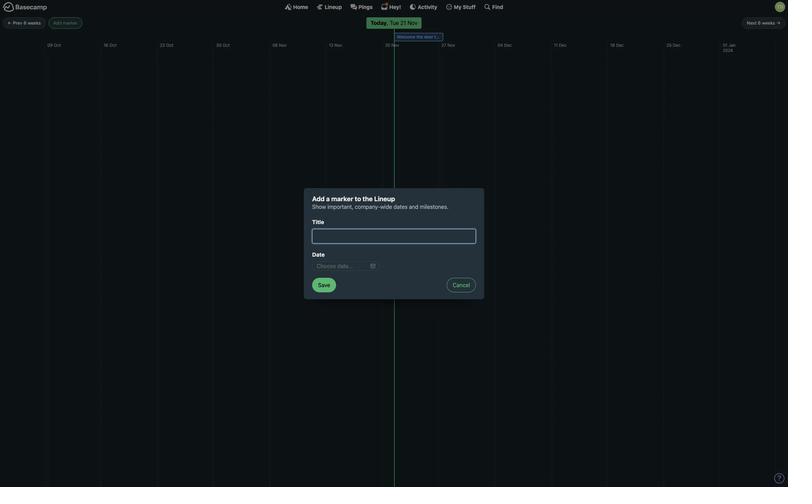 Task type: locate. For each thing, give the bounding box(es) containing it.
add inside add marker link
[[53, 20, 62, 26]]

oct for 16 oct
[[109, 43, 117, 48]]

the up 27
[[440, 34, 446, 39]]

3 oct from the left
[[166, 43, 173, 48]]

1 vertical spatial add
[[312, 195, 325, 203]]

jan
[[729, 43, 736, 48]]

my
[[454, 4, 462, 10]]

1 vertical spatial marker
[[331, 195, 354, 203]]

1 horizontal spatial 6
[[758, 20, 761, 26]]

marker inside 'add a marker to the lineup show important, company-wide dates and milestones.'
[[331, 195, 354, 203]]

1 oct from the left
[[54, 43, 61, 48]]

lineup
[[325, 4, 342, 10], [374, 195, 395, 203]]

18
[[611, 43, 615, 48]]

2 nov from the left
[[335, 43, 342, 48]]

add inside 'add a marker to the lineup show important, company-wide dates and milestones.'
[[312, 195, 325, 203]]

oct right "09"
[[54, 43, 61, 48]]

add
[[53, 20, 62, 26], [312, 195, 325, 203]]

01 jan 2024
[[723, 43, 736, 53]]

dec right 18
[[616, 43, 624, 48]]

1 horizontal spatial add
[[312, 195, 325, 203]]

1 vertical spatial to
[[355, 195, 361, 203]]

the left the deer
[[417, 34, 423, 39]]

hey!
[[390, 4, 401, 10]]

3 nov from the left
[[392, 43, 399, 48]]

None text field
[[312, 229, 476, 244]]

2 dec from the left
[[559, 43, 567, 48]]

dec right the 11
[[559, 43, 567, 48]]

oct for 09 oct
[[54, 43, 61, 48]]

my stuff button
[[446, 3, 476, 10]]

09
[[47, 43, 53, 48]]

add for a
[[312, 195, 325, 203]]

None submit
[[312, 278, 336, 293]]

27 nov
[[442, 43, 455, 48]]

activity link
[[410, 3, 438, 10]]

4 dec from the left
[[673, 43, 681, 48]]

oct for 30 oct
[[223, 43, 230, 48]]

0 vertical spatial to
[[435, 34, 439, 39]]

0 vertical spatial lineup
[[325, 4, 342, 10]]

0 horizontal spatial to
[[355, 195, 361, 203]]

1 6 from the left
[[24, 20, 26, 26]]

nov right 20
[[392, 43, 399, 48]]

1 nov from the left
[[279, 43, 287, 48]]

add up show
[[312, 195, 325, 203]]

16 oct
[[104, 43, 117, 48]]

lineup inside 'add a marker to the lineup show important, company-wide dates and milestones.'
[[374, 195, 395, 203]]

the up company-
[[363, 195, 373, 203]]

lineup left pings popup button
[[325, 4, 342, 10]]

to up company-
[[355, 195, 361, 203]]

dec
[[504, 43, 512, 48], [559, 43, 567, 48], [616, 43, 624, 48], [673, 43, 681, 48]]

weeks left →
[[762, 20, 776, 26]]

activity
[[418, 4, 438, 10]]

0 horizontal spatial add
[[53, 20, 62, 26]]

dec right "25" on the right top
[[673, 43, 681, 48]]

0 horizontal spatial the
[[363, 195, 373, 203]]

deer
[[424, 34, 434, 39]]

dec for 25 dec
[[673, 43, 681, 48]]

→
[[777, 20, 781, 26]]

2 horizontal spatial the
[[440, 34, 446, 39]]

1 horizontal spatial weeks
[[762, 20, 776, 26]]

0 horizontal spatial weeks
[[28, 20, 41, 26]]

1 horizontal spatial lineup
[[374, 195, 395, 203]]

milestones.
[[420, 204, 449, 210]]

6
[[24, 20, 26, 26], [758, 20, 761, 26]]

dec right the 04
[[504, 43, 512, 48]]

oct
[[54, 43, 61, 48], [109, 43, 117, 48], [166, 43, 173, 48], [223, 43, 230, 48]]

06 nov
[[273, 43, 287, 48]]

add a marker to the lineup show important, company-wide dates and milestones.
[[312, 195, 449, 210]]

2 oct from the left
[[109, 43, 117, 48]]

25
[[667, 43, 672, 48]]

weeks right prev
[[28, 20, 41, 26]]

1 vertical spatial lineup
[[374, 195, 395, 203]]

nov right 06
[[279, 43, 287, 48]]

←
[[8, 20, 12, 26]]

the inside 'add a marker to the lineup show important, company-wide dates and milestones.'
[[363, 195, 373, 203]]

11 dec
[[554, 43, 567, 48]]

6 right next
[[758, 20, 761, 26]]

marker
[[63, 20, 78, 26], [331, 195, 354, 203]]

cancel
[[453, 282, 470, 289]]

add marker link
[[48, 17, 82, 29]]

oct right 16
[[109, 43, 117, 48]]

Choose date… field
[[312, 262, 380, 271]]

to for marker
[[355, 195, 361, 203]]

09 oct
[[47, 43, 61, 48]]

0 horizontal spatial lineup
[[325, 4, 342, 10]]

1 horizontal spatial to
[[435, 34, 439, 39]]

oct right "30"
[[223, 43, 230, 48]]

weeks
[[28, 20, 41, 26], [762, 20, 776, 26]]

nov right 27
[[448, 43, 455, 48]]

nov
[[279, 43, 287, 48], [335, 43, 342, 48], [392, 43, 399, 48], [448, 43, 455, 48]]

add up 09 oct
[[53, 20, 62, 26]]

0 vertical spatial marker
[[63, 20, 78, 26]]

the
[[417, 34, 423, 39], [440, 34, 446, 39], [363, 195, 373, 203]]

6 right prev
[[24, 20, 26, 26]]

to inside 'add a marker to the lineup show important, company-wide dates and milestones.'
[[355, 195, 361, 203]]

to for deer
[[435, 34, 439, 39]]

20 nov
[[385, 43, 399, 48]]

3 dec from the left
[[616, 43, 624, 48]]

4 oct from the left
[[223, 43, 230, 48]]

home link
[[285, 3, 308, 10]]

4 nov from the left
[[448, 43, 455, 48]]

dec for 11 dec
[[559, 43, 567, 48]]

to
[[435, 34, 439, 39], [355, 195, 361, 203]]

nov right 13
[[335, 43, 342, 48]]

06
[[273, 43, 278, 48]]

30 oct
[[216, 43, 230, 48]]

my stuff
[[454, 4, 476, 10]]

oct right "23"
[[166, 43, 173, 48]]

1 horizontal spatial marker
[[331, 195, 354, 203]]

0 horizontal spatial 6
[[24, 20, 26, 26]]

pings
[[359, 4, 373, 10]]

to inside "welcome the deer to the carnival" link
[[435, 34, 439, 39]]

find
[[493, 4, 504, 10]]

1 dec from the left
[[504, 43, 512, 48]]

lineup up wide at the top left of the page
[[374, 195, 395, 203]]

to right the deer
[[435, 34, 439, 39]]

prev
[[13, 20, 22, 26]]

0 vertical spatial add
[[53, 20, 62, 26]]

hey! button
[[381, 3, 401, 10]]



Task type: describe. For each thing, give the bounding box(es) containing it.
2 6 from the left
[[758, 20, 761, 26]]

next 6 weeks →
[[747, 20, 781, 26]]

lineup inside main "element"
[[325, 4, 342, 10]]

← prev 6 weeks
[[8, 20, 41, 26]]

important,
[[328, 204, 354, 210]]

nov for 20 nov
[[392, 43, 399, 48]]

30
[[216, 43, 222, 48]]

show
[[312, 204, 326, 210]]

lineup link
[[317, 3, 342, 10]]

tim burton image
[[775, 2, 786, 12]]

welcome the deer to the carnival link
[[394, 33, 463, 41]]

04
[[498, 43, 503, 48]]

the for lineup
[[363, 195, 373, 203]]

nov for 13 nov
[[335, 43, 342, 48]]

title
[[312, 219, 324, 226]]

and
[[409, 204, 419, 210]]

carnival
[[448, 34, 463, 39]]

welcome the deer to the carnival
[[397, 34, 463, 39]]

nov for 06 nov
[[279, 43, 287, 48]]

1 horizontal spatial the
[[417, 34, 423, 39]]

2024
[[723, 48, 734, 53]]

add for marker
[[53, 20, 62, 26]]

wide
[[381, 204, 392, 210]]

20
[[385, 43, 390, 48]]

a
[[326, 195, 330, 203]]

switch accounts image
[[3, 2, 47, 12]]

23
[[160, 43, 165, 48]]

01
[[723, 43, 728, 48]]

find button
[[484, 3, 504, 10]]

25 dec
[[667, 43, 681, 48]]

23 oct
[[160, 43, 173, 48]]

nov for 27 nov
[[448, 43, 455, 48]]

27
[[442, 43, 447, 48]]

the for carnival
[[440, 34, 446, 39]]

stuff
[[463, 4, 476, 10]]

11
[[554, 43, 558, 48]]

dates
[[394, 204, 408, 210]]

oct for 23 oct
[[166, 43, 173, 48]]

add marker
[[53, 20, 78, 26]]

welcome
[[397, 34, 416, 39]]

13
[[329, 43, 334, 48]]

04 dec
[[498, 43, 512, 48]]

dec for 18 dec
[[616, 43, 624, 48]]

0 horizontal spatial marker
[[63, 20, 78, 26]]

home
[[293, 4, 308, 10]]

2 weeks from the left
[[762, 20, 776, 26]]

pings button
[[350, 3, 373, 10]]

1 weeks from the left
[[28, 20, 41, 26]]

cancel link
[[447, 278, 476, 293]]

company-
[[355, 204, 381, 210]]

16
[[104, 43, 108, 48]]

today
[[371, 20, 387, 26]]

next
[[747, 20, 757, 26]]

date
[[312, 252, 325, 258]]

main element
[[0, 0, 789, 14]]

18 dec
[[611, 43, 624, 48]]

dec for 04 dec
[[504, 43, 512, 48]]

13 nov
[[329, 43, 342, 48]]



Task type: vqa. For each thing, say whether or not it's contained in the screenshot.
Hello
no



